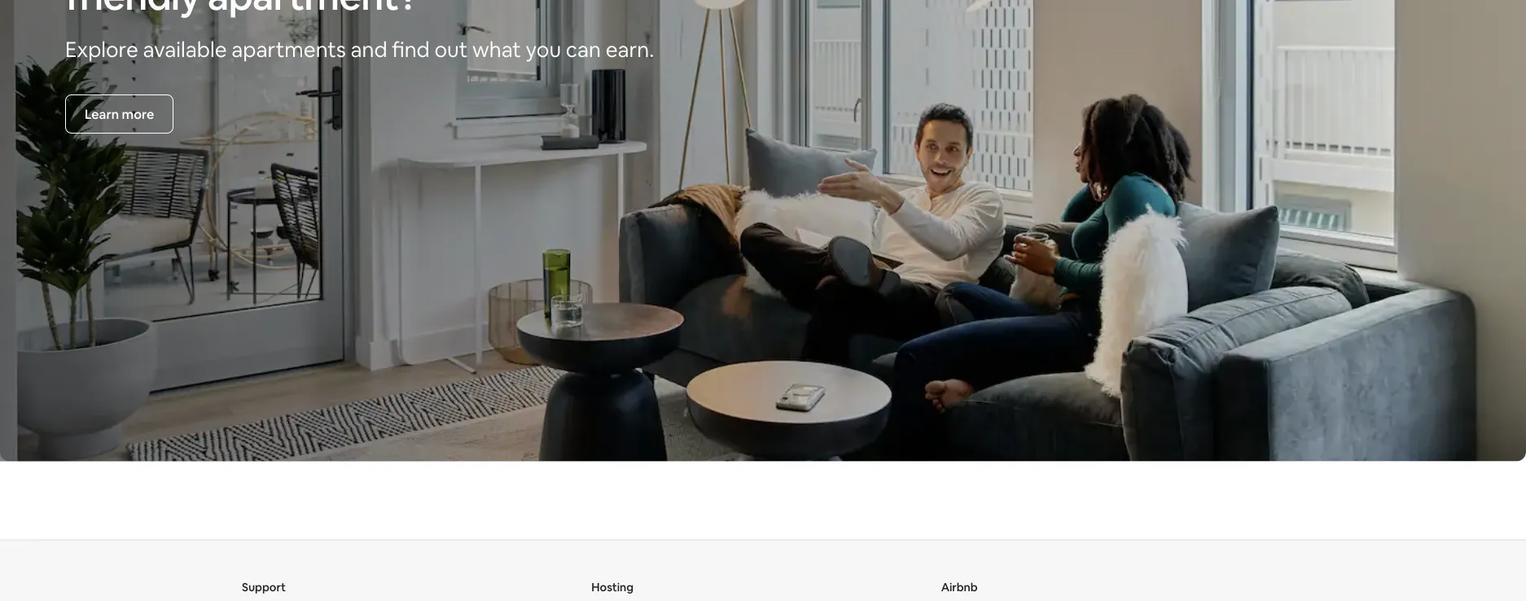 Task type: vqa. For each thing, say whether or not it's contained in the screenshot.
"TO"
no



Task type: locate. For each thing, give the bounding box(es) containing it.
hosting
[[592, 580, 634, 594]]

apartments
[[231, 36, 346, 64]]

more
[[122, 106, 154, 123]]

learn more link
[[65, 95, 174, 134]]

earn.
[[606, 36, 654, 64]]

you
[[526, 36, 561, 64]]

support
[[242, 580, 286, 594]]



Task type: describe. For each thing, give the bounding box(es) containing it.
available
[[143, 36, 227, 64]]

explore
[[65, 36, 138, 64]]

out
[[434, 36, 468, 64]]

learn
[[85, 106, 119, 123]]

can
[[566, 36, 601, 64]]

airbnb
[[941, 580, 978, 594]]

explore available apartments and find out what you can earn.
[[65, 36, 654, 64]]

and
[[351, 36, 387, 64]]

find
[[392, 36, 430, 64]]

what
[[472, 36, 521, 64]]

learn more
[[85, 106, 154, 123]]



